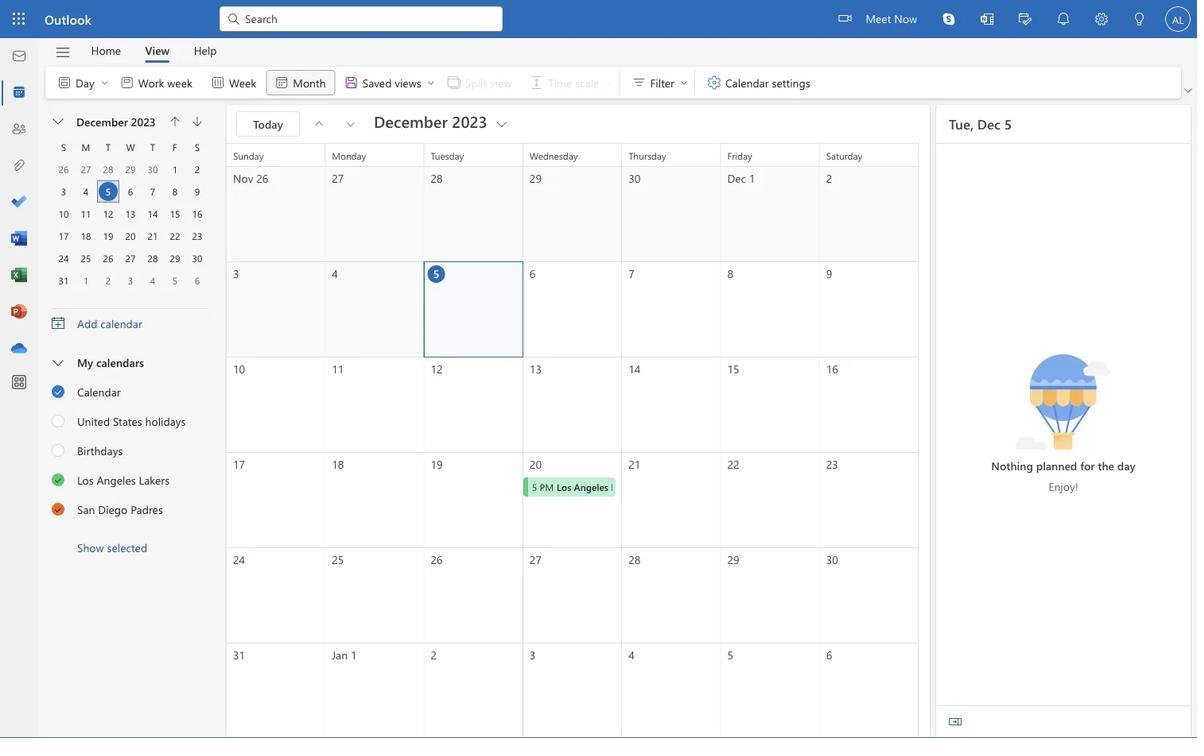 Task type: locate. For each thing, give the bounding box(es) containing it.
21
[[148, 230, 158, 243], [628, 457, 640, 472]]

2 button up add calendar
[[99, 271, 118, 290]]

17 inside 17 button
[[58, 230, 69, 243]]

18
[[81, 230, 91, 243], [332, 457, 344, 472]]

s right f
[[195, 141, 200, 154]]

1 horizontal spatial dec
[[977, 115, 1001, 133]]

calendar inside  calendar settings
[[725, 75, 769, 90]]

28 down 21 button
[[148, 252, 158, 265]]

s for sunday element
[[61, 141, 66, 154]]

2
[[195, 163, 200, 176], [826, 171, 832, 186], [106, 274, 111, 287], [431, 648, 437, 663]]

 inside  saved views 
[[426, 78, 436, 87]]

1 vertical spatial 29 button
[[165, 249, 185, 268]]

3 button up calendar
[[121, 271, 140, 290]]

29
[[125, 163, 136, 176], [530, 171, 542, 186], [170, 252, 180, 265], [727, 553, 739, 568]]

t inside 'tuesday' element
[[106, 141, 111, 154]]

list box inside december 2023 application
[[39, 377, 220, 524]]

1 down friday
[[749, 171, 755, 186]]

27 down the 20 button
[[125, 252, 136, 265]]

3  from the top
[[52, 502, 65, 516]]

padres
[[131, 503, 163, 517]]

1 vertical spatial 25
[[332, 553, 344, 568]]

1 vertical spatial dec
[[727, 171, 746, 186]]

calendar up united
[[77, 385, 121, 399]]

lakers left vs at the bottom
[[611, 481, 638, 494]]

0 vertical spatial 29 button
[[121, 160, 140, 179]]

19 button
[[99, 227, 118, 246]]

december down 'views'
[[374, 111, 448, 132]]

1 down f
[[172, 163, 178, 176]]


[[56, 75, 72, 91]]

29 button down wednesday element
[[121, 160, 140, 179]]

29 button down 22 button
[[165, 249, 185, 268]]

29 down 22 button
[[170, 252, 180, 265]]

16
[[192, 208, 202, 220], [826, 362, 838, 377]]

0 right |
[[718, 481, 724, 494]]

s for saturday element
[[195, 141, 200, 154]]

0 vertical spatial 
[[1184, 87, 1192, 95]]

1 vertical spatial 15
[[727, 362, 739, 377]]

5 button down 22 button
[[165, 271, 185, 290]]

1 button down f
[[165, 160, 185, 179]]

25 inside button
[[81, 252, 91, 265]]

20 down 13 "button"
[[125, 230, 136, 243]]

december for december 2023 
[[374, 111, 448, 132]]

0 vertical spatial 7
[[150, 185, 155, 198]]

t for 'tuesday' element
[[106, 141, 111, 154]]

 button down al image
[[1181, 83, 1196, 99]]

0 vertical spatial dec
[[977, 115, 1001, 133]]

29 down wednesday element
[[125, 163, 136, 176]]

0 horizontal spatial december
[[76, 114, 128, 129]]

30 button down 23 button
[[188, 249, 207, 268]]

20 inside the 20 button
[[125, 230, 136, 243]]

21 right the 20 button
[[148, 230, 158, 243]]

0 horizontal spatial 2023
[[131, 114, 156, 129]]

0 horizontal spatial 29 button
[[121, 160, 140, 179]]

diego
[[98, 503, 128, 517]]

7
[[150, 185, 155, 198], [628, 266, 634, 281]]

24 inside button
[[58, 252, 69, 265]]

15 inside button
[[170, 208, 180, 220]]

0 horizontal spatial 24
[[58, 252, 69, 265]]

28 button down 'tuesday' element
[[99, 160, 118, 179]]

onedrive image
[[11, 341, 27, 357]]

0 horizontal spatial 12
[[103, 208, 113, 220]]

outlook banner
[[0, 0, 1197, 40]]


[[1019, 13, 1032, 25]]

0 vertical spatial 5 button
[[99, 182, 118, 201]]

 left the my
[[52, 358, 64, 369]]


[[119, 75, 135, 91]]

 left san
[[52, 502, 65, 516]]

1 horizontal spatial 26 button
[[99, 249, 118, 268]]

0 vertical spatial 16
[[192, 208, 202, 220]]

2 s from the left
[[195, 141, 200, 154]]

december inside button
[[76, 114, 128, 129]]

0 vertical spatial 19
[[103, 230, 113, 243]]

13 button
[[121, 204, 140, 224]]

1 horizontal spatial 16
[[826, 362, 838, 377]]

10 button
[[54, 204, 73, 224]]

1 horizontal spatial 0
[[733, 481, 738, 494]]

29 button
[[121, 160, 140, 179], [165, 249, 185, 268]]

 day 
[[56, 75, 110, 91]]

0 horizontal spatial 1 button
[[76, 271, 95, 290]]

5 button up the 12 'button'
[[99, 182, 118, 201]]

1 t from the left
[[106, 141, 111, 154]]

14 inside button
[[148, 208, 158, 220]]

 button up sunday element
[[46, 111, 72, 133]]

december up 'tuesday' element
[[76, 114, 128, 129]]

dec right tue,
[[977, 115, 1001, 133]]

5 inside cell
[[106, 185, 111, 198]]

 button
[[164, 111, 186, 133]]

0 vertical spatial 6 button
[[121, 182, 140, 201]]


[[839, 12, 851, 25]]

 button
[[47, 39, 79, 66]]

tab list
[[79, 38, 229, 63]]

states
[[113, 414, 142, 429]]

0 horizontal spatial 21
[[148, 230, 158, 243]]

1 button right 31 button
[[76, 271, 95, 290]]

 for 2023
[[494, 116, 510, 131]]

home button
[[79, 38, 133, 63]]

united
[[77, 414, 110, 429]]

planned
[[1036, 459, 1077, 473]]

1 vertical spatial 17
[[233, 457, 245, 472]]

2 t from the left
[[150, 141, 155, 154]]

1 horizontal spatial s
[[195, 141, 200, 154]]

0 vertical spatial 17
[[58, 230, 69, 243]]

0 horizontal spatial 9
[[195, 185, 200, 198]]

20
[[125, 230, 136, 243], [530, 457, 542, 472]]

 left los angeles lakers
[[52, 473, 65, 486]]

tab list inside december 2023 application
[[79, 38, 229, 63]]

12
[[103, 208, 113, 220], [431, 362, 443, 377]]

 inside  filter 
[[679, 78, 689, 87]]

6
[[128, 185, 133, 198], [530, 266, 536, 281], [195, 274, 200, 287], [826, 648, 832, 663]]

21 up 5 pm los angeles lakers vs chicago bulls | 0 - 0
[[628, 457, 640, 472]]

1 horizontal spatial calendar
[[725, 75, 769, 90]]

1 horizontal spatial december
[[374, 111, 448, 132]]

22 down 15 button
[[170, 230, 180, 243]]

los up san
[[77, 473, 94, 488]]

 inside  day 
[[100, 78, 110, 87]]

4 button up 11 button
[[76, 182, 95, 201]]

1 vertical spatial 24
[[233, 553, 245, 568]]

0 horizontal spatial 5 button
[[99, 182, 118, 201]]

27 down monday element
[[81, 163, 91, 176]]

1 horizontal spatial 19
[[431, 457, 443, 472]]

angeles right 'pm'
[[574, 481, 608, 494]]

0 vertical spatial 4 button
[[76, 182, 95, 201]]

10 inside button
[[58, 208, 69, 220]]

Search field
[[243, 10, 493, 26]]

pm
[[540, 481, 554, 494]]

2  from the top
[[52, 473, 65, 486]]

3 button up the 10 button
[[54, 182, 73, 201]]

 inside "december 2023 "
[[494, 116, 510, 131]]

2023 inside button
[[131, 114, 156, 129]]

settings
[[772, 75, 810, 90]]

calendar right the ''
[[725, 75, 769, 90]]

tuesday element
[[97, 136, 119, 158]]

0 horizontal spatial 11
[[81, 208, 91, 220]]

nov 26
[[233, 171, 268, 186]]

0 horizontal spatial s
[[61, 141, 66, 154]]

1 vertical spatial 28 button
[[143, 249, 162, 268]]

26 button right 25 button
[[99, 249, 118, 268]]

1 vertical spatial 6 button
[[188, 271, 207, 290]]

 button
[[186, 111, 208, 133]]

1 horizontal spatial 4 button
[[143, 271, 162, 290]]

0 horizontal spatial 7
[[150, 185, 155, 198]]

more apps image
[[11, 375, 27, 391]]

 down al image
[[1184, 87, 1192, 95]]

0 horizontal spatial 6 button
[[121, 182, 140, 201]]

1 horizontal spatial 24
[[233, 553, 245, 568]]

0 right -
[[733, 481, 738, 494]]

chicago
[[653, 481, 687, 494]]

2023
[[452, 111, 487, 132], [131, 114, 156, 129]]


[[631, 75, 647, 91]]

1 horizontal spatial 20
[[530, 457, 542, 472]]

27 button down the 20 button
[[121, 249, 140, 268]]

 for san diego padres
[[52, 502, 65, 516]]

29 down wednesday
[[530, 171, 542, 186]]

1 vertical spatial 16
[[826, 362, 838, 377]]

1 vertical spatial 4 button
[[143, 271, 162, 290]]

0 vertical spatial 10
[[58, 208, 69, 220]]

4 button
[[76, 182, 95, 201], [143, 271, 162, 290]]

saved
[[362, 75, 392, 90]]

1 horizontal spatial 11
[[332, 362, 344, 377]]

1 horizontal spatial 28 button
[[143, 249, 162, 268]]

los right 'pm'
[[557, 481, 571, 494]]

0 vertical spatial 18
[[81, 230, 91, 243]]

thursday element
[[142, 136, 164, 158]]

12 inside 'button'
[[103, 208, 113, 220]]

0 horizontal spatial 20
[[125, 230, 136, 243]]

saturday
[[826, 150, 862, 162]]

meet now
[[866, 11, 917, 25]]

work
[[138, 75, 164, 90]]

23 inside button
[[192, 230, 202, 243]]

0 vertical spatial 24
[[58, 252, 69, 265]]

 for  dropdown button to the top
[[1184, 87, 1192, 95]]

 month
[[274, 75, 326, 91]]

17
[[58, 230, 69, 243], [233, 457, 245, 472]]

8
[[172, 185, 178, 198], [727, 266, 733, 281]]


[[54, 44, 71, 61]]

2 button down saturday element
[[188, 160, 207, 179]]

0 horizontal spatial calendar
[[77, 385, 121, 399]]

0 vertical spatial 30 button
[[143, 160, 162, 179]]

9
[[195, 185, 200, 198], [826, 266, 832, 281]]

december 2023
[[76, 114, 156, 129]]

25
[[81, 252, 91, 265], [332, 553, 344, 568]]

 inside button
[[344, 118, 357, 130]]

0 vertical spatial 12
[[103, 208, 113, 220]]

5
[[1004, 115, 1012, 133], [106, 185, 111, 198], [433, 266, 439, 281], [172, 274, 178, 287], [532, 481, 537, 494], [727, 648, 733, 663]]

20 up 'pm'
[[530, 457, 542, 472]]

0 horizontal spatial 30 button
[[143, 160, 162, 179]]

0 horizontal spatial lakers
[[139, 473, 170, 488]]

0 vertical spatial 13
[[125, 208, 136, 220]]

1 horizontal spatial  button
[[1181, 83, 1196, 99]]

31
[[58, 274, 69, 287], [233, 648, 245, 663]]

1 vertical spatial 
[[52, 473, 65, 486]]

vs
[[641, 481, 650, 494]]

tab list containing home
[[79, 38, 229, 63]]

27 button down monday element
[[76, 160, 95, 179]]

1 horizontal spatial 21
[[628, 457, 640, 472]]

s left m at the top left of the page
[[61, 141, 66, 154]]

1 s from the left
[[61, 141, 66, 154]]

28 down 'tuesday' element
[[103, 163, 113, 176]]

wednesday
[[530, 150, 578, 162]]

1 right 'jan'
[[351, 648, 357, 663]]

powerpoint image
[[11, 305, 27, 321]]

holidays
[[145, 414, 186, 429]]

2 0 from the left
[[733, 481, 738, 494]]

1 vertical spatial 3 button
[[121, 271, 140, 290]]

30 button up 7 button
[[143, 160, 162, 179]]

f
[[173, 141, 177, 154]]

0 horizontal spatial 13
[[125, 208, 136, 220]]

11 inside 11 button
[[81, 208, 91, 220]]

3 button
[[54, 182, 73, 201], [121, 271, 140, 290]]

t
[[106, 141, 111, 154], [150, 141, 155, 154]]

29 down -
[[727, 553, 739, 568]]

4 button down 21 button
[[143, 271, 162, 290]]

0 horizontal spatial t
[[106, 141, 111, 154]]

dec
[[977, 115, 1001, 133], [727, 171, 746, 186]]

3
[[61, 185, 66, 198], [233, 266, 239, 281], [128, 274, 133, 287], [530, 648, 536, 663]]

26 button down sunday element
[[54, 160, 73, 179]]

 right 'more apps' image
[[52, 385, 65, 398]]

2023 up tuesday
[[452, 111, 487, 132]]

0 vertical spatial calendar
[[725, 75, 769, 90]]

0 vertical spatial  button
[[1181, 83, 1196, 99]]

dec down friday
[[727, 171, 746, 186]]

1 horizontal spatial 5 button
[[165, 271, 185, 290]]

list box containing calendar
[[39, 377, 220, 524]]

saturday element
[[186, 136, 208, 158]]

9 inside button
[[195, 185, 200, 198]]

1 horizontal spatial 27 button
[[121, 249, 140, 268]]

nothing planned for the day enjoy!
[[991, 459, 1136, 494]]

enjoy!
[[1049, 479, 1078, 494]]

 button
[[1121, 0, 1159, 40]]

t for thursday element
[[150, 141, 155, 154]]

0 horizontal spatial 25
[[81, 252, 91, 265]]

0 horizontal spatial 4 button
[[76, 182, 95, 201]]

2023 for december 2023 
[[452, 111, 487, 132]]

6 button down 23 button
[[188, 271, 207, 290]]

28 button
[[99, 160, 118, 179], [143, 249, 162, 268]]

1 vertical spatial 31
[[233, 648, 245, 663]]

1  from the top
[[52, 385, 65, 398]]

16 button
[[188, 204, 207, 224]]

to do image
[[11, 195, 27, 211]]

 up sunday element
[[52, 116, 64, 127]]

 saved views 
[[343, 75, 436, 91]]

2 vertical spatial 
[[52, 358, 64, 369]]

1 vertical spatial 8
[[727, 266, 733, 281]]

1 horizontal spatial 3 button
[[121, 271, 140, 290]]

6 button up 13 "button"
[[121, 182, 140, 201]]


[[1184, 87, 1192, 95], [52, 116, 64, 127], [52, 358, 64, 369]]

18 button
[[76, 227, 95, 246]]

t right wednesday element
[[150, 141, 155, 154]]

the
[[1098, 459, 1114, 473]]


[[949, 717, 962, 729]]

t inside thursday element
[[150, 141, 155, 154]]

27 down "monday"
[[332, 171, 344, 186]]

22 up -
[[727, 457, 739, 472]]

16 inside 'button'
[[192, 208, 202, 220]]

24
[[58, 252, 69, 265], [233, 553, 245, 568]]

add calendar
[[77, 316, 142, 331]]

angeles up diego at the left
[[97, 473, 136, 488]]

t right m at the top left of the page
[[106, 141, 111, 154]]

1 horizontal spatial 10
[[233, 362, 245, 377]]

lakers up padres
[[139, 473, 170, 488]]

0 horizontal spatial 26 button
[[54, 160, 73, 179]]

0 vertical spatial 20
[[125, 230, 136, 243]]

23 button
[[188, 227, 207, 246]]

sunday element
[[52, 136, 75, 158]]

10
[[58, 208, 69, 220], [233, 362, 245, 377]]

0 vertical spatial 27 button
[[76, 160, 95, 179]]

23
[[192, 230, 202, 243], [826, 457, 838, 472]]

22
[[170, 230, 180, 243], [727, 457, 739, 472]]

0 horizontal spatial 19
[[103, 230, 113, 243]]

list box
[[39, 377, 220, 524]]

bulls
[[690, 481, 711, 494]]

december
[[374, 111, 448, 132], [76, 114, 128, 129]]

31 inside button
[[58, 274, 69, 287]]

december for december 2023
[[76, 114, 128, 129]]

mail image
[[11, 49, 27, 64]]

 search field
[[220, 0, 503, 36]]

28 button down 21 button
[[143, 249, 162, 268]]

1 vertical spatial 
[[52, 116, 64, 127]]

1
[[172, 163, 178, 176], [749, 171, 755, 186], [83, 274, 88, 287], [351, 648, 357, 663]]

2023 up thursday element
[[131, 114, 156, 129]]

30 button
[[143, 160, 162, 179], [188, 249, 207, 268]]

left-rail-appbar navigation
[[3, 38, 35, 367]]



Task type: vqa. For each thing, say whether or not it's contained in the screenshot.
2nd the  from the bottom of the List Box containing Calendar
yes



Task type: describe. For each thing, give the bounding box(es) containing it.
 filter 
[[631, 75, 689, 91]]

21 inside button
[[148, 230, 158, 243]]

san
[[77, 503, 95, 517]]

5 button inside 5 cell
[[99, 182, 118, 201]]

1 vertical spatial 7
[[628, 266, 634, 281]]

1 vertical spatial 26 button
[[99, 249, 118, 268]]


[[170, 117, 180, 126]]

20 button
[[121, 227, 140, 246]]

1 vertical spatial 27 button
[[121, 249, 140, 268]]

monday
[[332, 150, 366, 162]]

show
[[77, 541, 104, 555]]

1 vertical spatial 5 button
[[165, 271, 185, 290]]

view
[[145, 43, 170, 58]]

1 vertical spatial 20
[[530, 457, 542, 472]]

1 horizontal spatial 8
[[727, 266, 733, 281]]

today
[[253, 117, 283, 131]]

1 vertical spatial 13
[[530, 362, 542, 377]]

outlook
[[45, 10, 91, 27]]

word image
[[11, 231, 27, 247]]

monday element
[[75, 136, 97, 158]]

7 inside button
[[150, 185, 155, 198]]

19 inside button
[[103, 230, 113, 243]]

week
[[167, 75, 192, 90]]

help button
[[182, 38, 229, 63]]

selected
[[107, 541, 147, 555]]

people image
[[11, 122, 27, 138]]

0 vertical spatial 2 button
[[188, 160, 207, 179]]

show selected
[[77, 541, 147, 555]]

tuesday
[[431, 150, 464, 162]]

 button
[[338, 111, 364, 137]]


[[313, 118, 325, 130]]

files image
[[11, 158, 27, 174]]

angeles inside list box
[[97, 473, 136, 488]]


[[52, 317, 64, 330]]

home
[[91, 43, 121, 58]]


[[226, 11, 242, 27]]

1 vertical spatial calendar
[[77, 385, 121, 399]]

tue,
[[949, 115, 974, 133]]

 button
[[98, 70, 111, 95]]

18 inside button
[[81, 230, 91, 243]]

birthdays button
[[39, 437, 220, 465]]

17 button
[[54, 227, 73, 246]]

0 horizontal spatial 27 button
[[76, 160, 95, 179]]

28 down tuesday
[[431, 171, 443, 186]]

1 right 31 button
[[83, 274, 88, 287]]

1 horizontal spatial 9
[[826, 266, 832, 281]]

5 cell
[[97, 181, 119, 203]]

1 vertical spatial 19
[[431, 457, 443, 472]]


[[1056, 11, 1071, 27]]

nothing
[[991, 459, 1033, 473]]

1 vertical spatial 11
[[332, 362, 344, 377]]


[[192, 117, 202, 126]]

22 inside button
[[170, 230, 180, 243]]

13 inside "button"
[[125, 208, 136, 220]]

today button
[[236, 111, 300, 137]]

1 horizontal spatial 6 button
[[188, 271, 207, 290]]

8 button
[[165, 182, 185, 201]]

1 horizontal spatial 23
[[826, 457, 838, 472]]

 button
[[968, 0, 1006, 40]]

sunday
[[233, 150, 264, 162]]

filter
[[650, 75, 674, 90]]

 week
[[210, 75, 256, 91]]

for
[[1080, 459, 1095, 473]]

0 horizontal spatial  button
[[46, 111, 72, 133]]

arrange group
[[49, 67, 616, 99]]

day
[[1117, 459, 1136, 473]]

1 horizontal spatial 14
[[628, 362, 640, 377]]

december 2023 application
[[0, 0, 1197, 739]]

1 horizontal spatial 25
[[332, 553, 344, 568]]

agenda view section
[[936, 105, 1191, 739]]

m
[[82, 141, 90, 154]]

0 horizontal spatial dec
[[727, 171, 746, 186]]

 button
[[930, 0, 968, 38]]

w
[[126, 141, 135, 154]]

22 button
[[165, 227, 185, 246]]

1 vertical spatial 1 button
[[76, 271, 95, 290]]

 for filter
[[679, 78, 689, 87]]

1 horizontal spatial 17
[[233, 457, 245, 472]]

1 horizontal spatial 29 button
[[165, 249, 185, 268]]

1 horizontal spatial 1 button
[[165, 160, 185, 179]]

dec 1
[[727, 171, 755, 186]]

0 vertical spatial 3 button
[[54, 182, 73, 201]]

0 horizontal spatial 2 button
[[99, 271, 118, 290]]

9 button
[[188, 182, 207, 201]]


[[943, 13, 955, 25]]

add
[[77, 316, 97, 331]]

excel image
[[11, 268, 27, 284]]

0 horizontal spatial los
[[77, 473, 94, 488]]

1 vertical spatial 30 button
[[188, 249, 207, 268]]

calendars
[[96, 355, 144, 370]]

december 2023 
[[374, 111, 510, 132]]

31 button
[[54, 271, 73, 290]]

28 down 5 pm los angeles lakers vs chicago bulls | 0 - 0
[[628, 553, 640, 568]]

 for the left  dropdown button
[[52, 116, 64, 127]]

al image
[[1165, 6, 1191, 32]]

views
[[395, 75, 421, 90]]

7 button
[[143, 182, 162, 201]]

united states holidays
[[77, 414, 186, 429]]

 for day
[[100, 78, 110, 87]]

friday
[[727, 150, 752, 162]]

1 vertical spatial 12
[[431, 362, 443, 377]]

8 inside button
[[172, 185, 178, 198]]

0 horizontal spatial 28 button
[[99, 160, 118, 179]]

 button
[[943, 710, 968, 736]]

meet
[[866, 11, 891, 25]]


[[1095, 13, 1108, 25]]


[[981, 13, 993, 25]]

month
[[293, 75, 326, 90]]

1 horizontal spatial angeles
[[574, 481, 608, 494]]

san diego padres
[[77, 503, 163, 517]]

united states holidays button
[[39, 407, 220, 436]]

nov
[[233, 171, 253, 186]]


[[343, 75, 359, 91]]

wednesday element
[[119, 136, 142, 158]]

tue, dec 5
[[949, 115, 1012, 133]]

1 horizontal spatial lakers
[[611, 481, 638, 494]]

my calendars
[[77, 355, 144, 370]]

friday element
[[164, 136, 186, 158]]

my
[[77, 355, 93, 370]]

 button
[[306, 111, 332, 137]]

-
[[726, 481, 730, 494]]

 work week
[[119, 75, 192, 91]]

15 button
[[165, 204, 185, 224]]

 button
[[1006, 0, 1044, 40]]

5 inside agenda view section
[[1004, 115, 1012, 133]]

0 vertical spatial 26 button
[[54, 160, 73, 179]]

week
[[229, 75, 256, 90]]

1 horizontal spatial 22
[[727, 457, 739, 472]]

25 button
[[76, 249, 95, 268]]

 for los angeles lakers
[[52, 473, 65, 486]]


[[706, 75, 722, 91]]

27 down 'pm'
[[530, 553, 542, 568]]

show selected button
[[39, 534, 220, 562]]

jan
[[332, 648, 348, 663]]

1 0 from the left
[[718, 481, 724, 494]]

2023 for december 2023
[[131, 114, 156, 129]]

1 vertical spatial 21
[[628, 457, 640, 472]]

calendar image
[[11, 85, 27, 101]]

jan 1
[[332, 648, 357, 663]]


[[1133, 13, 1146, 25]]

now
[[894, 11, 917, 25]]

december 2023 button
[[68, 111, 164, 133]]

dec inside agenda view section
[[977, 115, 1001, 133]]

1 vertical spatial 18
[[332, 457, 344, 472]]

12 button
[[99, 204, 118, 224]]

 for calendar
[[52, 385, 65, 398]]

outlook link
[[45, 0, 91, 38]]

1 horizontal spatial los
[[557, 481, 571, 494]]

11 button
[[76, 204, 95, 224]]



